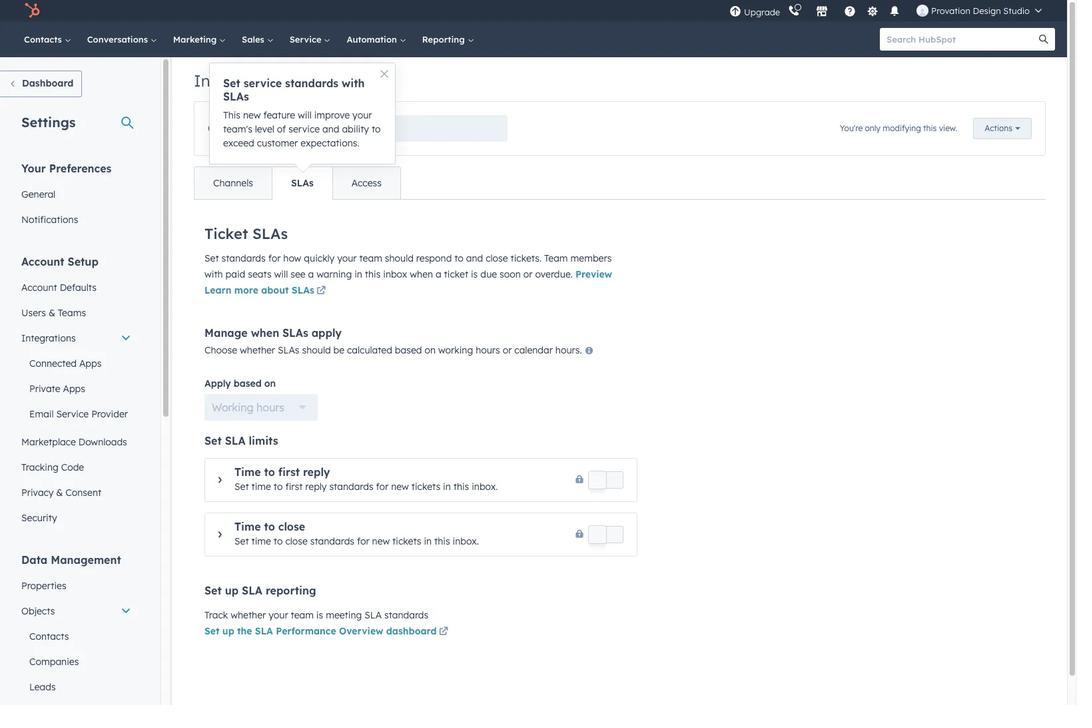 Task type: describe. For each thing, give the bounding box(es) containing it.
consent
[[66, 487, 101, 499]]

0 horizontal spatial team
[[291, 610, 314, 622]]

will inside set standards for how quickly your team should respond to and close tickets. team members with paid seats will see a warning in this inbox when a ticket is due soon or overdue. preview
[[274, 269, 288, 281]]

conversations link
[[79, 21, 165, 57]]

0 vertical spatial first
[[278, 466, 300, 479]]

about
[[261, 285, 289, 297]]

access link
[[333, 167, 401, 199]]

marketing link
[[165, 21, 234, 57]]

0 vertical spatial reply
[[303, 466, 330, 479]]

modifying
[[883, 123, 922, 133]]

track
[[205, 610, 228, 622]]

new inside this new feature will improve your team's level of service and ability to exceed customer expectations.
[[243, 109, 261, 121]]

seats
[[248, 269, 272, 281]]

standards inside set standards for how quickly your team should respond to and close tickets. team members with paid seats will see a warning in this inbox when a ticket is due soon or overdue. preview
[[222, 253, 266, 265]]

up for sla
[[225, 585, 239, 598]]

for inside time to close set time to close standards for new tickets in this inbox.
[[357, 536, 370, 548]]

ability
[[342, 123, 369, 135]]

respond
[[417, 253, 452, 265]]

view:
[[262, 120, 296, 137]]

1 vertical spatial based
[[234, 378, 262, 390]]

1 vertical spatial reply
[[306, 481, 327, 493]]

learn
[[205, 285, 232, 297]]

with inside set service standards with slas
[[342, 77, 365, 90]]

standards up dashboard at the left bottom
[[385, 610, 429, 622]]

the
[[237, 626, 252, 638]]

automation
[[347, 34, 400, 45]]

service inside set service standards with slas
[[244, 77, 282, 90]]

in inside time to first reply set time to first reply standards for new tickets in this inbox.
[[443, 481, 451, 493]]

data management element
[[13, 553, 139, 706]]

account defaults
[[21, 282, 97, 294]]

service inside this new feature will improve your team's level of service and ability to exceed customer expectations.
[[289, 123, 320, 135]]

private apps
[[29, 383, 85, 395]]

caret image
[[218, 477, 222, 485]]

general
[[21, 189, 55, 201]]

set inside time to close set time to close standards for new tickets in this inbox.
[[235, 536, 249, 548]]

limits
[[249, 435, 278, 448]]

companies
[[29, 657, 79, 669]]

contacts link for companies link
[[13, 625, 139, 650]]

set sla limits
[[205, 435, 278, 448]]

private apps link
[[13, 377, 139, 402]]

slas up how
[[253, 225, 288, 243]]

will inside this new feature will improve your team's level of service and ability to exceed customer expectations.
[[298, 109, 312, 121]]

channels link
[[195, 167, 272, 199]]

set for set service standards with slas
[[223, 77, 241, 90]]

account for account defaults
[[21, 282, 57, 294]]

code
[[61, 462, 84, 474]]

this
[[223, 109, 241, 121]]

provation design studio
[[932, 5, 1031, 16]]

account setup element
[[13, 255, 139, 531]]

paid
[[226, 269, 246, 281]]

reporting
[[422, 34, 468, 45]]

level
[[255, 123, 275, 135]]

0 horizontal spatial on
[[265, 378, 276, 390]]

meeting
[[326, 610, 362, 622]]

with inside set standards for how quickly your team should respond to and close tickets. team members with paid seats will see a warning in this inbox when a ticket is due soon or overdue. preview
[[205, 269, 223, 281]]

service link
[[282, 21, 339, 57]]

set service standards with slas
[[223, 77, 365, 103]]

dashboard
[[22, 77, 74, 89]]

calendar
[[515, 345, 553, 357]]

apply based on
[[205, 378, 276, 390]]

automation link
[[339, 21, 415, 57]]

is inside set standards for how quickly your team should respond to and close tickets. team members with paid seats will see a warning in this inbox when a ticket is due soon or overdue. preview
[[471, 269, 478, 281]]

inbox
[[312, 122, 341, 135]]

you're
[[841, 123, 863, 133]]

slas down customer
[[291, 177, 314, 189]]

0 horizontal spatial when
[[251, 327, 279, 340]]

link opens in a new window image inside learn more about slas link
[[317, 287, 326, 297]]

0 vertical spatial service
[[290, 34, 324, 45]]

team
[[545, 253, 568, 265]]

in inside set standards for how quickly your team should respond to and close tickets. team members with paid seats will see a warning in this inbox when a ticket is due soon or overdue. preview
[[355, 269, 363, 281]]

upgrade image
[[730, 6, 742, 18]]

sla left reporting
[[242, 585, 263, 598]]

provider
[[91, 409, 128, 421]]

more
[[234, 285, 259, 297]]

or inside set standards for how quickly your team should respond to and close tickets. team members with paid seats will see a warning in this inbox when a ticket is due soon or overdue. preview
[[524, 269, 533, 281]]

of
[[277, 123, 286, 135]]

time to first reply set time to first reply standards for new tickets in this inbox.
[[235, 466, 498, 493]]

set standards for how quickly your team should respond to and close tickets. team members with paid seats will see a warning in this inbox when a ticket is due soon or overdue. preview
[[205, 253, 613, 281]]

apps for private apps
[[63, 383, 85, 395]]

1 horizontal spatial hours
[[476, 345, 500, 357]]

menu containing provation design studio
[[729, 0, 1052, 21]]

current
[[208, 120, 258, 137]]

design
[[974, 5, 1002, 16]]

settings
[[21, 114, 76, 131]]

0 vertical spatial on
[[425, 345, 436, 357]]

dashboard
[[387, 626, 437, 638]]

account defaults link
[[13, 275, 139, 301]]

connected apps
[[29, 358, 102, 370]]

slas inside set service standards with slas
[[223, 90, 249, 103]]

settings image
[[867, 6, 879, 18]]

expectations.
[[301, 137, 360, 149]]

general link
[[13, 182, 139, 207]]

0 vertical spatial contacts
[[24, 34, 64, 45]]

close inside set standards for how quickly your team should respond to and close tickets. team members with paid seats will see a warning in this inbox when a ticket is due soon or overdue. preview
[[486, 253, 508, 265]]

overdue.
[[536, 269, 573, 281]]

2 a from the left
[[436, 269, 442, 281]]

link opens in a new window image inside set up the sla performance overview dashboard link
[[439, 628, 449, 638]]

marketplaces image
[[817, 6, 829, 18]]

set up the sla performance overview dashboard
[[205, 626, 437, 638]]

conversations
[[87, 34, 151, 45]]

new inside time to first reply set time to first reply standards for new tickets in this inbox.
[[391, 481, 409, 493]]

see
[[291, 269, 306, 281]]

connected
[[29, 358, 77, 370]]

reporting link
[[415, 21, 482, 57]]

team inside set standards for how quickly your team should respond to and close tickets. team members with paid seats will see a warning in this inbox when a ticket is due soon or overdue. preview
[[360, 253, 383, 265]]

contacts link for conversations link
[[16, 21, 79, 57]]

tracking code
[[21, 462, 84, 474]]

tickets inside time to first reply set time to first reply standards for new tickets in this inbox.
[[412, 481, 441, 493]]

leads
[[29, 682, 56, 694]]

slas link
[[272, 167, 333, 199]]

sales link
[[234, 21, 282, 57]]

2 vertical spatial close
[[286, 536, 308, 548]]

your
[[21, 162, 46, 175]]

you're only modifying this view.
[[841, 123, 958, 133]]

preview button
[[576, 269, 613, 281]]

set for set up the sla performance overview dashboard
[[205, 626, 220, 638]]

time inside time to close set time to close standards for new tickets in this inbox.
[[252, 536, 271, 548]]

& for privacy
[[56, 487, 63, 499]]

whether for choose
[[240, 345, 275, 357]]

this new feature will improve your team's level of service and ability to exceed customer expectations.
[[223, 109, 381, 149]]

ticket
[[444, 269, 469, 281]]

whether for track
[[231, 610, 266, 622]]

actions
[[986, 123, 1013, 133]]

users & teams link
[[13, 301, 139, 326]]

track whether your team is meeting sla standards
[[205, 610, 429, 622]]

channels
[[213, 177, 253, 189]]

hours.
[[556, 345, 582, 357]]

for inside set standards for how quickly your team should respond to and close tickets. team members with paid seats will see a warning in this inbox when a ticket is due soon or overdue. preview
[[268, 253, 281, 265]]

1 a from the left
[[308, 269, 314, 281]]

calling icon button
[[783, 2, 806, 19]]

connected apps link
[[13, 351, 139, 377]]

close image
[[381, 70, 389, 78]]

set for set standards for how quickly your team should respond to and close tickets. team members with paid seats will see a warning in this inbox when a ticket is due soon or overdue. preview
[[205, 253, 219, 265]]

set service standards with slas tooltip
[[210, 63, 395, 164]]

objects
[[21, 606, 55, 618]]



Task type: vqa. For each thing, say whether or not it's contained in the screenshot.
Track's whether
yes



Task type: locate. For each thing, give the bounding box(es) containing it.
should down apply
[[302, 345, 331, 357]]

set up this
[[223, 77, 241, 90]]

1 horizontal spatial a
[[436, 269, 442, 281]]

overview
[[339, 626, 384, 638]]

should inside set standards for how quickly your team should respond to and close tickets. team members with paid seats will see a warning in this inbox when a ticket is due soon or overdue. preview
[[385, 253, 414, 265]]

calling icon image
[[789, 5, 801, 17]]

0 vertical spatial tickets
[[412, 481, 441, 493]]

1 vertical spatial contacts link
[[13, 625, 139, 650]]

2 horizontal spatial for
[[376, 481, 389, 493]]

will up "inbox"
[[298, 109, 312, 121]]

1 vertical spatial should
[[302, 345, 331, 357]]

new inside time to close set time to close standards for new tickets in this inbox.
[[372, 536, 390, 548]]

1 time from the top
[[235, 466, 261, 479]]

set down the "track"
[[205, 626, 220, 638]]

0 horizontal spatial will
[[274, 269, 288, 281]]

your preferences
[[21, 162, 112, 175]]

tracking
[[21, 462, 59, 474]]

apply
[[205, 378, 231, 390]]

1 vertical spatial team
[[291, 610, 314, 622]]

based up working hours
[[234, 378, 262, 390]]

this
[[924, 123, 937, 133], [365, 269, 381, 281], [454, 481, 470, 493], [435, 536, 450, 548]]

service down "private apps" link
[[56, 409, 89, 421]]

feature
[[264, 109, 295, 121]]

this inside time to first reply set time to first reply standards for new tickets in this inbox.
[[454, 481, 470, 493]]

notifications button
[[884, 0, 907, 21]]

1 horizontal spatial on
[[425, 345, 436, 357]]

0 horizontal spatial new
[[243, 109, 261, 121]]

& right users
[[49, 307, 55, 319]]

teams
[[58, 307, 86, 319]]

how
[[284, 253, 302, 265]]

0 horizontal spatial hours
[[257, 401, 285, 415]]

& for users
[[49, 307, 55, 319]]

new up level
[[243, 109, 261, 121]]

time inside time to first reply set time to first reply standards for new tickets in this inbox.
[[235, 466, 261, 479]]

0 horizontal spatial service
[[56, 409, 89, 421]]

tab list
[[194, 167, 401, 200]]

0 horizontal spatial is
[[317, 610, 323, 622]]

0 vertical spatial team
[[360, 253, 383, 265]]

inbox. inside time to close set time to close standards for new tickets in this inbox.
[[453, 536, 479, 548]]

1 vertical spatial will
[[274, 269, 288, 281]]

1 vertical spatial service
[[56, 409, 89, 421]]

0 vertical spatial &
[[49, 307, 55, 319]]

your down reporting
[[269, 610, 288, 622]]

on up working hours popup button
[[265, 378, 276, 390]]

set right caret image
[[235, 536, 249, 548]]

tab list containing channels
[[194, 167, 401, 200]]

or left calendar
[[503, 345, 512, 357]]

2 time from the top
[[235, 521, 261, 534]]

management
[[51, 554, 121, 567]]

1 horizontal spatial team
[[360, 253, 383, 265]]

users & teams
[[21, 307, 86, 319]]

time for time to first reply
[[235, 466, 261, 479]]

set down working
[[205, 435, 222, 448]]

preview
[[576, 269, 613, 281]]

1 horizontal spatial in
[[424, 536, 432, 548]]

1 vertical spatial for
[[376, 481, 389, 493]]

ticket
[[205, 225, 248, 243]]

up left the
[[223, 626, 235, 638]]

0 vertical spatial with
[[342, 77, 365, 90]]

& inside 'users & teams' link
[[49, 307, 55, 319]]

set right caret icon
[[235, 481, 249, 493]]

0 horizontal spatial service
[[244, 77, 282, 90]]

whether down manage when slas apply
[[240, 345, 275, 357]]

security
[[21, 513, 57, 525]]

properties
[[21, 581, 66, 593]]

1 horizontal spatial new
[[372, 536, 390, 548]]

tracking code link
[[13, 455, 139, 481]]

0 horizontal spatial a
[[308, 269, 314, 281]]

and for ability
[[323, 123, 340, 135]]

to inside set standards for how quickly your team should respond to and close tickets. team members with paid seats will see a warning in this inbox when a ticket is due soon or overdue. preview
[[455, 253, 464, 265]]

time right caret image
[[235, 521, 261, 534]]

1 horizontal spatial when
[[410, 269, 433, 281]]

sla
[[225, 435, 246, 448], [242, 585, 263, 598], [365, 610, 382, 622], [255, 626, 273, 638]]

1 vertical spatial contacts
[[29, 631, 69, 643]]

1 vertical spatial time
[[252, 536, 271, 548]]

private
[[29, 383, 60, 395]]

apps up email service provider link
[[63, 383, 85, 395]]

1 vertical spatial on
[[265, 378, 276, 390]]

contacts down hubspot link
[[24, 34, 64, 45]]

slas
[[223, 90, 249, 103], [291, 177, 314, 189], [253, 225, 288, 243], [292, 285, 315, 297], [283, 327, 309, 340], [278, 345, 300, 357]]

for inside time to first reply set time to first reply standards for new tickets in this inbox.
[[376, 481, 389, 493]]

0 vertical spatial your
[[353, 109, 372, 121]]

privacy & consent
[[21, 487, 101, 499]]

standards up improve
[[285, 77, 339, 90]]

1 vertical spatial hours
[[257, 401, 285, 415]]

apps up "private apps" link
[[79, 358, 102, 370]]

1 vertical spatial with
[[205, 269, 223, 281]]

0 vertical spatial whether
[[240, 345, 275, 357]]

sales
[[242, 34, 267, 45]]

set up the sla performance overview dashboard link
[[205, 625, 451, 641]]

marketplace
[[21, 437, 76, 449]]

for
[[268, 253, 281, 265], [376, 481, 389, 493], [357, 536, 370, 548]]

0 vertical spatial close
[[486, 253, 508, 265]]

dashboard link
[[0, 71, 82, 97]]

account up 'account defaults'
[[21, 255, 64, 269]]

security link
[[13, 506, 139, 531]]

when right the manage
[[251, 327, 279, 340]]

setup
[[68, 255, 99, 269]]

2 horizontal spatial new
[[391, 481, 409, 493]]

0 vertical spatial and
[[323, 123, 340, 135]]

is up set up the sla performance overview dashboard
[[317, 610, 323, 622]]

learn more about slas link
[[205, 284, 329, 300]]

1 vertical spatial your
[[337, 253, 357, 265]]

contacts link down hubspot link
[[16, 21, 79, 57]]

1 vertical spatial apps
[[63, 383, 85, 395]]

1 horizontal spatial service
[[289, 123, 320, 135]]

service right sales link
[[290, 34, 324, 45]]

your inside this new feature will improve your team's level of service and ability to exceed customer expectations.
[[353, 109, 372, 121]]

standards up reporting
[[310, 536, 355, 548]]

and inside set standards for how quickly your team should respond to and close tickets. team members with paid seats will see a warning in this inbox when a ticket is due soon or overdue. preview
[[467, 253, 483, 265]]

email service provider
[[29, 409, 128, 421]]

service inside account setup element
[[56, 409, 89, 421]]

data
[[21, 554, 48, 567]]

customer
[[257, 137, 298, 149]]

quickly
[[304, 253, 335, 265]]

2 vertical spatial in
[[424, 536, 432, 548]]

sla right the
[[255, 626, 273, 638]]

1 horizontal spatial will
[[298, 109, 312, 121]]

&
[[49, 307, 55, 319], [56, 487, 63, 499]]

0 vertical spatial time
[[252, 481, 271, 493]]

account for account setup
[[21, 255, 64, 269]]

link opens in a new window image
[[317, 284, 326, 300], [317, 287, 326, 297], [439, 625, 449, 641], [439, 628, 449, 638]]

standards inside time to close set time to close standards for new tickets in this inbox.
[[310, 536, 355, 548]]

choose
[[205, 345, 237, 357]]

1 vertical spatial is
[[317, 610, 323, 622]]

manage
[[205, 327, 248, 340]]

sla up overview
[[365, 610, 382, 622]]

standards up time to close set time to close standards for new tickets in this inbox.
[[330, 481, 374, 493]]

0 vertical spatial time
[[235, 466, 261, 479]]

email service provider link
[[13, 402, 139, 427]]

2 time from the top
[[252, 536, 271, 548]]

slas down see at the top left
[[292, 285, 315, 297]]

this inside set standards for how quickly your team should respond to and close tickets. team members with paid seats will see a warning in this inbox when a ticket is due soon or overdue. preview
[[365, 269, 381, 281]]

set inside set standards for how quickly your team should respond to and close tickets. team members with paid seats will see a warning in this inbox when a ticket is due soon or overdue. preview
[[205, 253, 219, 265]]

set inside set service standards with slas
[[223, 77, 241, 90]]

0 vertical spatial or
[[524, 269, 533, 281]]

and for close
[[467, 253, 483, 265]]

0 vertical spatial in
[[355, 269, 363, 281]]

your preferences element
[[13, 161, 139, 233]]

0 vertical spatial for
[[268, 253, 281, 265]]

1 vertical spatial tickets
[[393, 536, 422, 548]]

notifications
[[21, 214, 78, 226]]

help image
[[845, 6, 857, 18]]

defaults
[[60, 282, 97, 294]]

inbox button
[[304, 115, 508, 142]]

ticket slas
[[205, 225, 288, 243]]

set for set sla limits
[[205, 435, 222, 448]]

1 vertical spatial when
[[251, 327, 279, 340]]

access
[[352, 177, 382, 189]]

2 vertical spatial new
[[372, 536, 390, 548]]

1 account from the top
[[21, 255, 64, 269]]

notifications image
[[889, 6, 901, 18]]

0 horizontal spatial should
[[302, 345, 331, 357]]

privacy
[[21, 487, 54, 499]]

and inside this new feature will improve your team's level of service and ability to exceed customer expectations.
[[323, 123, 340, 135]]

leads link
[[13, 675, 139, 701]]

account up users
[[21, 282, 57, 294]]

1 horizontal spatial with
[[342, 77, 365, 90]]

your
[[353, 109, 372, 121], [337, 253, 357, 265], [269, 610, 288, 622]]

hours up 'limits'
[[257, 401, 285, 415]]

when inside set standards for how quickly your team should respond to and close tickets. team members with paid seats will see a warning in this inbox when a ticket is due soon or overdue. preview
[[410, 269, 433, 281]]

improve
[[314, 109, 350, 121]]

with left close image
[[342, 77, 365, 90]]

a down 'respond'
[[436, 269, 442, 281]]

for down time to first reply set time to first reply standards for new tickets in this inbox.
[[357, 536, 370, 548]]

0 vertical spatial hours
[[476, 345, 500, 357]]

0 vertical spatial contacts link
[[16, 21, 79, 57]]

new up time to close set time to close standards for new tickets in this inbox.
[[391, 481, 409, 493]]

1 vertical spatial or
[[503, 345, 512, 357]]

contacts inside the data management element
[[29, 631, 69, 643]]

notifications link
[[13, 207, 139, 233]]

0 horizontal spatial in
[[355, 269, 363, 281]]

set up sla reporting
[[205, 585, 316, 598]]

service
[[290, 34, 324, 45], [56, 409, 89, 421]]

0 vertical spatial up
[[225, 585, 239, 598]]

up for the
[[223, 626, 235, 638]]

hubspot image
[[24, 3, 40, 19]]

1 vertical spatial time
[[235, 521, 261, 534]]

time
[[252, 481, 271, 493], [252, 536, 271, 548]]

actions button
[[974, 118, 1033, 139]]

new down time to first reply set time to first reply standards for new tickets in this inbox.
[[372, 536, 390, 548]]

slas left apply
[[283, 327, 309, 340]]

hours inside popup button
[[257, 401, 285, 415]]

apps for connected apps
[[79, 358, 102, 370]]

apply
[[312, 327, 342, 340]]

contacts up companies at the bottom of the page
[[29, 631, 69, 643]]

your up the warning
[[337, 253, 357, 265]]

on left 'working'
[[425, 345, 436, 357]]

tickets
[[412, 481, 441, 493], [393, 536, 422, 548]]

slas down manage when slas apply
[[278, 345, 300, 357]]

1 vertical spatial inbox.
[[453, 536, 479, 548]]

0 vertical spatial based
[[395, 345, 422, 357]]

1 vertical spatial first
[[286, 481, 303, 493]]

time for time to close
[[235, 521, 261, 534]]

and up due
[[467, 253, 483, 265]]

1 vertical spatial new
[[391, 481, 409, 493]]

inbox
[[384, 269, 408, 281]]

up
[[225, 585, 239, 598], [223, 626, 235, 638]]

team right quickly
[[360, 253, 383, 265]]

whether
[[240, 345, 275, 357], [231, 610, 266, 622]]

service up feature
[[244, 77, 282, 90]]

working
[[212, 401, 254, 415]]

due
[[481, 269, 497, 281]]

contacts link up companies at the bottom of the page
[[13, 625, 139, 650]]

0 vertical spatial service
[[244, 77, 282, 90]]

1 horizontal spatial or
[[524, 269, 533, 281]]

0 horizontal spatial or
[[503, 345, 512, 357]]

service right of
[[289, 123, 320, 135]]

james peterson image
[[917, 5, 929, 17]]

contacts link
[[16, 21, 79, 57], [13, 625, 139, 650]]

0 horizontal spatial with
[[205, 269, 223, 281]]

1 horizontal spatial and
[[467, 253, 483, 265]]

objects button
[[13, 599, 139, 625]]

when down 'respond'
[[410, 269, 433, 281]]

1 horizontal spatial service
[[290, 34, 324, 45]]

with up learn
[[205, 269, 223, 281]]

new
[[243, 109, 261, 121], [391, 481, 409, 493], [372, 536, 390, 548]]

time right caret image
[[252, 536, 271, 548]]

1 vertical spatial in
[[443, 481, 451, 493]]

1 vertical spatial &
[[56, 487, 63, 499]]

Search HubSpot search field
[[881, 28, 1044, 51]]

standards inside set service standards with slas
[[285, 77, 339, 90]]

warning
[[317, 269, 352, 281]]

0 vertical spatial account
[[21, 255, 64, 269]]

your for improve
[[353, 109, 372, 121]]

1 vertical spatial close
[[278, 521, 305, 534]]

& inside privacy & consent 'link'
[[56, 487, 63, 499]]

based right calculated
[[395, 345, 422, 357]]

0 vertical spatial is
[[471, 269, 478, 281]]

1 horizontal spatial for
[[357, 536, 370, 548]]

is left due
[[471, 269, 478, 281]]

1 vertical spatial service
[[289, 123, 320, 135]]

menu
[[729, 0, 1052, 21]]

or down tickets.
[[524, 269, 533, 281]]

0 horizontal spatial based
[[234, 378, 262, 390]]

help button
[[839, 0, 862, 21]]

slas up this
[[223, 90, 249, 103]]

will left see at the top left
[[274, 269, 288, 281]]

0 horizontal spatial and
[[323, 123, 340, 135]]

in inside time to close set time to close standards for new tickets in this inbox.
[[424, 536, 432, 548]]

time inside time to close set time to close standards for new tickets in this inbox.
[[235, 521, 261, 534]]

and up expectations. at the left of the page
[[323, 123, 340, 135]]

0 horizontal spatial for
[[268, 253, 281, 265]]

up up the "track"
[[225, 585, 239, 598]]

on
[[425, 345, 436, 357], [265, 378, 276, 390]]

team up performance
[[291, 610, 314, 622]]

set inside time to first reply set time to first reply standards for new tickets in this inbox.
[[235, 481, 249, 493]]

1 horizontal spatial &
[[56, 487, 63, 499]]

marketplaces button
[[809, 0, 837, 21]]

1 vertical spatial up
[[223, 626, 235, 638]]

1 horizontal spatial based
[[395, 345, 422, 357]]

1 vertical spatial whether
[[231, 610, 266, 622]]

2 horizontal spatial in
[[443, 481, 451, 493]]

standards inside time to first reply set time to first reply standards for new tickets in this inbox.
[[330, 481, 374, 493]]

2 vertical spatial for
[[357, 536, 370, 548]]

for up time to close set time to close standards for new tickets in this inbox.
[[376, 481, 389, 493]]

time inside time to first reply set time to first reply standards for new tickets in this inbox.
[[252, 481, 271, 493]]

time right caret icon
[[252, 481, 271, 493]]

1 horizontal spatial is
[[471, 269, 478, 281]]

privacy & consent link
[[13, 481, 139, 506]]

0 vertical spatial apps
[[79, 358, 102, 370]]

inbox. inside time to first reply set time to first reply standards for new tickets in this inbox.
[[472, 481, 498, 493]]

search image
[[1040, 35, 1049, 44]]

1 horizontal spatial should
[[385, 253, 414, 265]]

hours right 'working'
[[476, 345, 500, 357]]

tickets.
[[511, 253, 542, 265]]

a right see at the top left
[[308, 269, 314, 281]]

companies link
[[13, 650, 139, 675]]

your inside set standards for how quickly your team should respond to and close tickets. team members with paid seats will see a warning in this inbox when a ticket is due soon or overdue. preview
[[337, 253, 357, 265]]

0 vertical spatial will
[[298, 109, 312, 121]]

& right "privacy"
[[56, 487, 63, 499]]

1 time from the top
[[252, 481, 271, 493]]

standards up paid
[[222, 253, 266, 265]]

team's
[[223, 123, 253, 135]]

whether up the
[[231, 610, 266, 622]]

this inside time to close set time to close standards for new tickets in this inbox.
[[435, 536, 450, 548]]

for left how
[[268, 253, 281, 265]]

caret image
[[218, 531, 222, 539]]

set up the "track"
[[205, 585, 222, 598]]

will
[[298, 109, 312, 121], [274, 269, 288, 281]]

standards
[[285, 77, 339, 90], [222, 253, 266, 265], [330, 481, 374, 493], [310, 536, 355, 548], [385, 610, 429, 622]]

learn more about slas
[[205, 285, 315, 297]]

to inside this new feature will improve your team's level of service and ability to exceed customer expectations.
[[372, 123, 381, 135]]

service
[[244, 77, 282, 90], [289, 123, 320, 135]]

exceed
[[223, 137, 254, 149]]

your up "ability"
[[353, 109, 372, 121]]

your for quickly
[[337, 253, 357, 265]]

0 vertical spatial new
[[243, 109, 261, 121]]

set down ticket
[[205, 253, 219, 265]]

time right caret icon
[[235, 466, 261, 479]]

2 account from the top
[[21, 282, 57, 294]]

performance
[[276, 626, 336, 638]]

marketing
[[173, 34, 219, 45]]

integrations button
[[13, 326, 139, 351]]

0 horizontal spatial &
[[49, 307, 55, 319]]

in
[[355, 269, 363, 281], [443, 481, 451, 493], [424, 536, 432, 548]]

1 vertical spatial account
[[21, 282, 57, 294]]

team
[[360, 253, 383, 265], [291, 610, 314, 622]]

set for set up sla reporting
[[205, 585, 222, 598]]

should up inbox at the top left of page
[[385, 253, 414, 265]]

sla left 'limits'
[[225, 435, 246, 448]]

2 vertical spatial your
[[269, 610, 288, 622]]

tickets inside time to close set time to close standards for new tickets in this inbox.
[[393, 536, 422, 548]]



